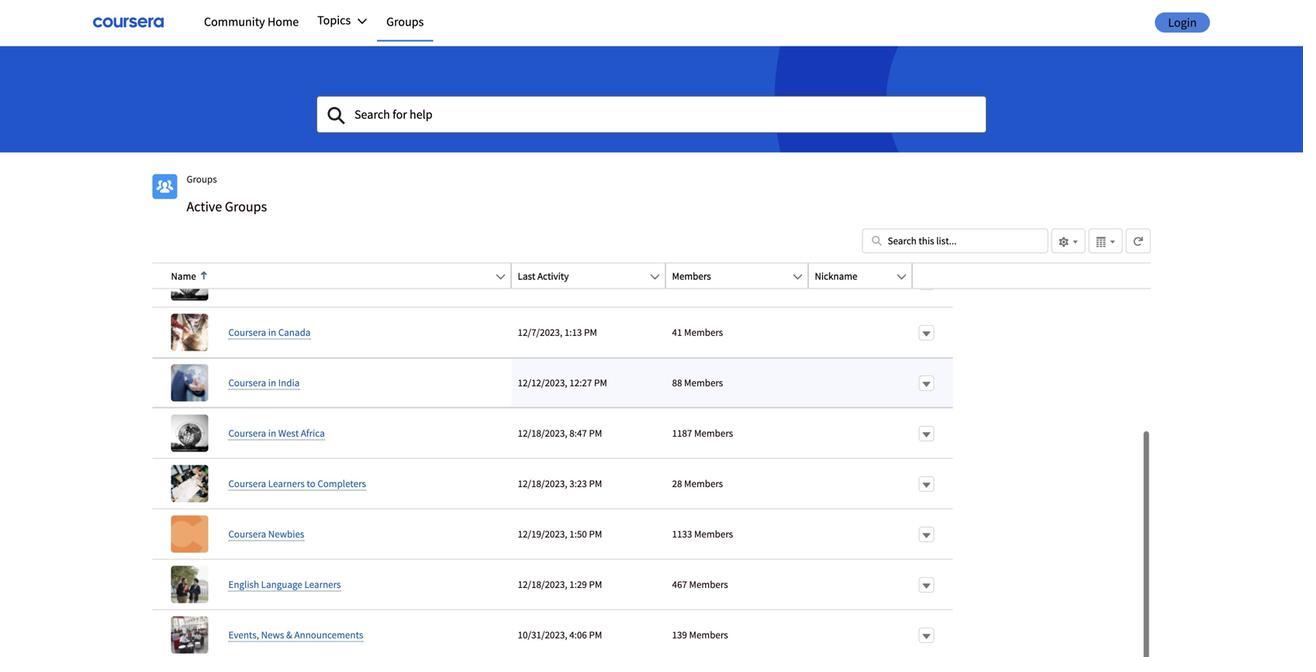 Task type: describe. For each thing, give the bounding box(es) containing it.
12/18/2023, 3:23 pm
[[518, 477, 603, 490]]

41 members
[[672, 326, 723, 339]]

collaborationgroup image for coursera in canada
[[171, 314, 208, 351]]

467 members
[[672, 578, 729, 591]]

coursera in canada
[[229, 326, 311, 339]]

collaborationgroup image for coursera learners to completers
[[171, 465, 208, 503]]

coursera learners to completers
[[229, 477, 366, 490]]

activity
[[538, 270, 569, 282]]

groups link
[[377, 4, 433, 41]]

announcements
[[295, 629, 363, 642]]

1187 members
[[672, 427, 734, 440]]

88 members
[[672, 377, 723, 389]]

cell for 139 members
[[809, 610, 913, 657]]

12/7/2023, 1:13 pm
[[518, 326, 597, 339]]

last activity
[[518, 270, 569, 282]]

to
[[307, 477, 316, 490]]

3:23
[[570, 477, 587, 490]]

coursera in india
[[229, 377, 300, 389]]

active groups grid
[[153, 56, 953, 657]]

12/12/2023,
[[518, 377, 568, 389]]

action element
[[913, 264, 953, 288]]

12/12/2023, 12:27 pm
[[518, 377, 608, 389]]

english language learners link
[[229, 578, 341, 592]]

community
[[204, 14, 265, 29]]

members for 88
[[685, 377, 723, 389]]

coursera in west africa
[[229, 427, 325, 440]]

members for 139
[[690, 629, 729, 642]]

12/18/2023, for 12/18/2023, 1:29 pm
[[518, 578, 568, 591]]

members button
[[666, 264, 792, 288]]

collaborationgroup image for coursera newbies
[[171, 516, 208, 553]]

members for 467
[[690, 578, 729, 591]]

in for india
[[268, 377, 276, 389]]

cell for 28 members
[[809, 458, 913, 509]]

12/19/2023, 1:50 pm
[[518, 528, 603, 541]]

28
[[672, 477, 683, 490]]

&
[[286, 629, 292, 642]]

last
[[518, 270, 536, 282]]

1:29
[[570, 578, 587, 591]]

pm for 12/18/2023, 1:29 pm
[[589, 578, 603, 591]]

nickname
[[815, 270, 858, 282]]

members element
[[666, 264, 818, 288]]

africa
[[301, 427, 325, 440]]

12/19/2023,
[[518, 528, 568, 541]]

10/31/2023,
[[518, 629, 568, 642]]

collaborationgroup image for coursera in west africa
[[171, 415, 208, 452]]

name element
[[153, 264, 521, 288]]

0 horizontal spatial groups
[[187, 173, 217, 185]]

pm for 12/12/2023, 12:27 pm
[[594, 377, 608, 389]]

members for 1187
[[695, 427, 734, 440]]

banner containing topics
[[0, 0, 1304, 152]]

members for 41
[[685, 326, 723, 339]]

139 members
[[672, 629, 729, 642]]

community home link
[[195, 4, 308, 40]]

coursera in india link
[[229, 377, 300, 390]]

1133
[[672, 528, 693, 541]]

nickname element
[[809, 264, 922, 288]]

events,
[[229, 629, 259, 642]]

Search Active Groups list view. search field
[[863, 229, 1049, 254]]

1 vertical spatial learners
[[305, 578, 341, 591]]



Task type: locate. For each thing, give the bounding box(es) containing it.
2 collaborationgroup image from the top
[[171, 516, 208, 553]]

name button
[[153, 264, 495, 288]]

news
[[261, 629, 284, 642]]

2 vertical spatial collaborationgroup image
[[171, 415, 208, 452]]

coursera for coursera in canada
[[229, 326, 266, 339]]

groups
[[387, 14, 424, 29], [187, 173, 217, 185], [225, 198, 267, 215]]

india
[[278, 377, 300, 389]]

topics button
[[308, 4, 377, 37]]

collaborationgroup image for coursera in india
[[171, 365, 208, 402]]

login
[[1169, 15, 1198, 30]]

members inside members button
[[672, 270, 711, 282]]

pm for 12/19/2023, 1:50 pm
[[589, 528, 603, 541]]

coursera for coursera in india
[[229, 377, 266, 389]]

1133 members
[[672, 528, 734, 541]]

cell for 41 members
[[809, 307, 913, 358]]

1:50
[[570, 528, 587, 541]]

groups inside groups link
[[387, 14, 424, 29]]

pm for 12/7/2023, 1:13 pm
[[584, 326, 597, 339]]

groups up active
[[187, 173, 217, 185]]

in left india
[[268, 377, 276, 389]]

4 collaborationgroup image from the top
[[171, 617, 208, 654]]

cell for 467 members
[[809, 559, 913, 610]]

coursera in west africa link
[[229, 427, 325, 441]]

members right 88
[[685, 377, 723, 389]]

2 horizontal spatial groups
[[387, 14, 424, 29]]

pm
[[584, 326, 597, 339], [594, 377, 608, 389], [589, 427, 603, 440], [589, 477, 603, 490], [589, 528, 603, 541], [589, 578, 603, 591], [589, 629, 603, 642]]

2 collaborationgroup image from the top
[[171, 365, 208, 402]]

1 in from the top
[[268, 326, 276, 339]]

members right '1187'
[[695, 427, 734, 440]]

in for west
[[268, 427, 276, 440]]

collaborationgroup image for english language learners
[[171, 566, 208, 604]]

8:47
[[570, 427, 587, 440]]

none search field inside active groups|groups|list view element
[[863, 229, 1049, 254]]

coursera newbies
[[229, 528, 305, 541]]

coursera in canada link
[[229, 326, 311, 340]]

multilevel navigation menu menu bar
[[195, 4, 1094, 41]]

2 vertical spatial 12/18/2023,
[[518, 578, 568, 591]]

2 in from the top
[[268, 377, 276, 389]]

in left canada
[[268, 326, 276, 339]]

pm right the 1:13
[[584, 326, 597, 339]]

members right 467
[[690, 578, 729, 591]]

pm for 10/31/2023, 4:06 pm
[[589, 629, 603, 642]]

events, news & announcements link
[[229, 629, 363, 642]]

0 vertical spatial collaborationgroup image
[[171, 314, 208, 351]]

completers
[[318, 477, 366, 490]]

41
[[672, 326, 683, 339]]

groups right active
[[225, 198, 267, 215]]

learners left the to at the left
[[268, 477, 305, 490]]

active groups
[[187, 198, 267, 215]]

1 collaborationgroup image from the top
[[171, 314, 208, 351]]

cell
[[512, 257, 666, 307], [666, 257, 809, 307], [809, 257, 913, 307], [809, 307, 913, 358], [809, 358, 913, 408], [809, 408, 913, 458], [809, 458, 913, 509], [809, 509, 913, 559], [809, 559, 913, 610], [809, 610, 913, 657]]

2 12/18/2023, from the top
[[518, 477, 568, 490]]

3 collaborationgroup image from the top
[[171, 415, 208, 452]]

newbies
[[268, 528, 305, 541]]

12/18/2023,
[[518, 427, 568, 440], [518, 477, 568, 490], [518, 578, 568, 591]]

1 vertical spatial in
[[268, 377, 276, 389]]

active
[[187, 198, 222, 215]]

coursera left india
[[229, 377, 266, 389]]

None search field
[[863, 229, 1049, 254]]

139
[[672, 629, 688, 642]]

None field
[[317, 96, 987, 133]]

name
[[171, 270, 196, 282]]

members up the 41 members
[[672, 270, 711, 282]]

1 horizontal spatial groups
[[225, 198, 267, 215]]

community home
[[204, 14, 299, 29]]

last activity element
[[512, 264, 676, 288]]

1 vertical spatial collaborationgroup image
[[171, 365, 208, 402]]

pm right 1:29 on the bottom left
[[589, 578, 603, 591]]

pm right 1:50
[[589, 528, 603, 541]]

Search for help text field
[[317, 96, 987, 133]]

1187
[[672, 427, 693, 440]]

coursera left canada
[[229, 326, 266, 339]]

west
[[278, 427, 299, 440]]

english
[[229, 578, 259, 591]]

coursera left newbies
[[229, 528, 266, 541]]

4:06
[[570, 629, 587, 642]]

pm right 4:06
[[589, 629, 603, 642]]

1 12/18/2023, from the top
[[518, 427, 568, 440]]

coursera for coursera learners to completers
[[229, 477, 266, 490]]

in left west at left
[[268, 427, 276, 440]]

active groups|groups|list view element
[[153, 56, 1151, 657]]

0 vertical spatial learners
[[268, 477, 305, 490]]

events, news & announcements
[[229, 629, 363, 642]]

1 vertical spatial 12/18/2023,
[[518, 477, 568, 490]]

12/18/2023, for 12/18/2023, 8:47 pm
[[518, 427, 568, 440]]

english language learners
[[229, 578, 341, 591]]

0 vertical spatial groups
[[387, 14, 424, 29]]

learners right 'language'
[[305, 578, 341, 591]]

members right 139
[[690, 629, 729, 642]]

coursera left west at left
[[229, 427, 266, 440]]

members right 41
[[685, 326, 723, 339]]

467
[[672, 578, 688, 591]]

1:13
[[565, 326, 582, 339]]

language
[[261, 578, 303, 591]]

in for canada
[[268, 326, 276, 339]]

cell for 1187 members
[[809, 408, 913, 458]]

4 coursera from the top
[[229, 477, 266, 490]]

action image
[[913, 264, 953, 288]]

coursera for coursera in west africa
[[229, 427, 266, 440]]

10/31/2023, 4:06 pm
[[518, 629, 603, 642]]

coursera learners to completers link
[[229, 477, 366, 491]]

members right 28
[[685, 477, 723, 490]]

collaborationgroup image
[[171, 465, 208, 503], [171, 516, 208, 553], [171, 566, 208, 604], [171, 617, 208, 654]]

12/18/2023, left 1:29 on the bottom left
[[518, 578, 568, 591]]

coursera up coursera newbies
[[229, 477, 266, 490]]

in
[[268, 326, 276, 339], [268, 377, 276, 389], [268, 427, 276, 440]]

2 vertical spatial groups
[[225, 198, 267, 215]]

3 collaborationgroup image from the top
[[171, 566, 208, 604]]

members for 28
[[685, 477, 723, 490]]

2 coursera from the top
[[229, 377, 266, 389]]

groups right topics dropdown button at top left
[[387, 14, 424, 29]]

3 coursera from the top
[[229, 427, 266, 440]]

0 vertical spatial in
[[268, 326, 276, 339]]

home
[[268, 14, 299, 29]]

canada
[[278, 326, 311, 339]]

banner
[[0, 0, 1304, 152]]

12/7/2023,
[[518, 326, 563, 339]]

0 vertical spatial 12/18/2023,
[[518, 427, 568, 440]]

1 vertical spatial groups
[[187, 173, 217, 185]]

cell for 1133 members
[[809, 509, 913, 559]]

topics
[[318, 12, 351, 28]]

collaborationgroup image for events, news & announcements
[[171, 617, 208, 654]]

pm for 12/18/2023, 8:47 pm
[[589, 427, 603, 440]]

28 members
[[672, 477, 723, 490]]

5 coursera from the top
[[229, 528, 266, 541]]

collaborationgroup image
[[171, 314, 208, 351], [171, 365, 208, 402], [171, 415, 208, 452]]

12/18/2023, left 8:47
[[518, 427, 568, 440]]

3 12/18/2023, from the top
[[518, 578, 568, 591]]

learners
[[268, 477, 305, 490], [305, 578, 341, 591]]

2 vertical spatial in
[[268, 427, 276, 440]]

last activity button
[[512, 264, 649, 288]]

1 collaborationgroup image from the top
[[171, 465, 208, 503]]

12/18/2023, 8:47 pm
[[518, 427, 603, 440]]

pm for 12/18/2023, 3:23 pm
[[589, 477, 603, 490]]

3 in from the top
[[268, 427, 276, 440]]

members
[[672, 270, 711, 282], [685, 326, 723, 339], [685, 377, 723, 389], [695, 427, 734, 440], [685, 477, 723, 490], [695, 528, 734, 541], [690, 578, 729, 591], [690, 629, 729, 642]]

login button
[[1156, 13, 1211, 33]]

88
[[672, 377, 683, 389]]

coursera for coursera newbies
[[229, 528, 266, 541]]

12/18/2023, left 3:23
[[518, 477, 568, 490]]

pm right 12:27
[[594, 377, 608, 389]]

12:27
[[570, 377, 592, 389]]

coursera
[[229, 326, 266, 339], [229, 377, 266, 389], [229, 427, 266, 440], [229, 477, 266, 490], [229, 528, 266, 541]]

12/18/2023, 1:29 pm
[[518, 578, 603, 591]]

coursera newbies link
[[229, 528, 305, 541]]

pm right 8:47
[[589, 427, 603, 440]]

members right 1133
[[695, 528, 734, 541]]

12/18/2023, for 12/18/2023, 3:23 pm
[[518, 477, 568, 490]]

1 coursera from the top
[[229, 326, 266, 339]]

nickname button
[[809, 264, 896, 288]]

members for 1133
[[695, 528, 734, 541]]

coursera inside "link"
[[229, 528, 266, 541]]

pm right 3:23
[[589, 477, 603, 490]]

cell for 88 members
[[809, 358, 913, 408]]



Task type: vqa. For each thing, say whether or not it's contained in the screenshot.
DEGREES
no



